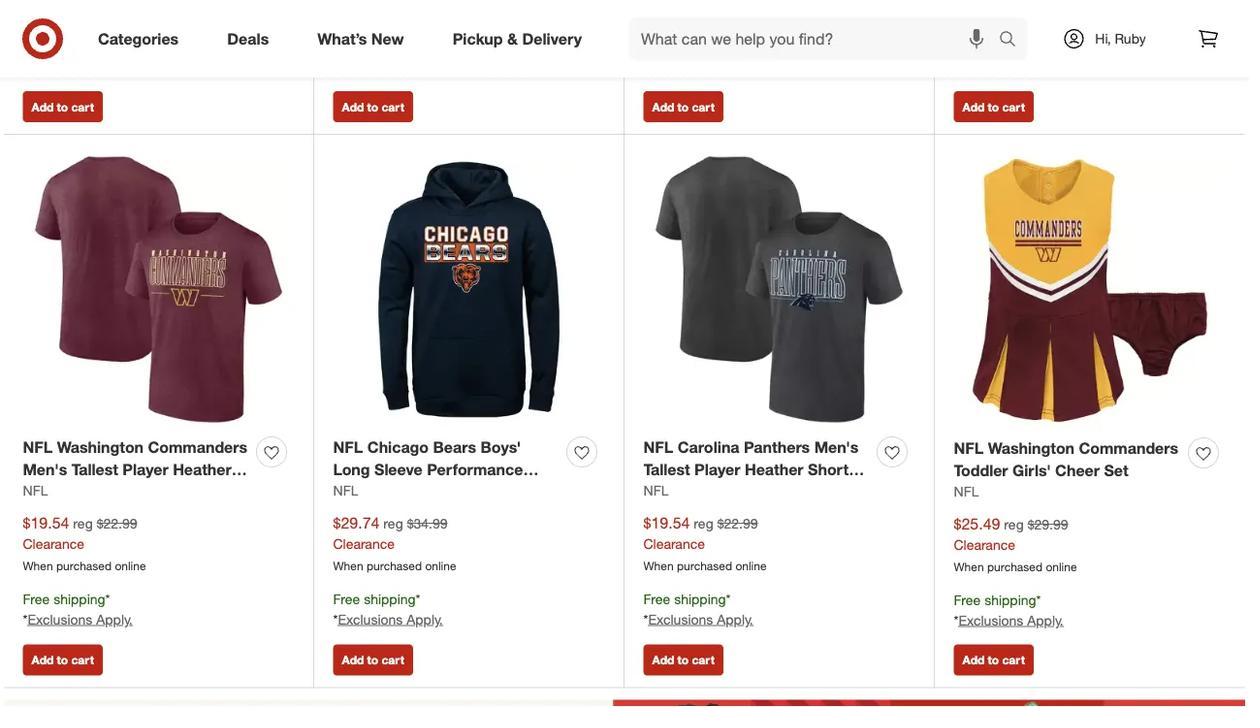 Task type: describe. For each thing, give the bounding box(es) containing it.
pickup & delivery
[[453, 29, 582, 48]]

nfl washington commanders men's tallest player heather short sleeve bi-blend t-shirt
[[23, 438, 247, 501]]

free shipping * * exclusions apply. for nfl washington commanders men's tallest player heather short sleeve bi-blend t-shirt
[[23, 590, 133, 628]]

ruby
[[1115, 30, 1147, 47]]

purchased for nfl washington commanders toddler girls' cheer set
[[988, 559, 1043, 574]]

purchased for nfl chicago bears boys' long sleeve performance hooded sweatshirt
[[367, 558, 422, 573]]

reg for nfl carolina panthers men's tallest player heather short sleeve bi-blend t-shirt
[[694, 515, 714, 532]]

purchased for nfl carolina panthers men's tallest player heather short sleeve bi-blend t-shirt
[[677, 558, 733, 573]]

set
[[1105, 461, 1129, 480]]

$25.49
[[954, 514, 1001, 533]]

nfl for nfl carolina panthers men's tallest player heather short sleeve bi-blend t-shirt nfl link
[[644, 482, 669, 499]]

commanders for heather
[[148, 438, 247, 457]]

nfl for nfl link related to nfl washington commanders toddler girls' cheer set
[[954, 483, 979, 500]]

bears
[[433, 438, 477, 457]]

shirt for panthers
[[779, 482, 814, 501]]

free for nfl washington commanders men's tallest player heather short sleeve bi-blend t-shirt
[[23, 590, 50, 607]]

search
[[991, 31, 1037, 50]]

men's for nfl washington commanders men's tallest player heather short sleeve bi-blend t-shirt
[[23, 460, 67, 479]]

sweatshirt
[[396, 482, 475, 501]]

exclusions apply. link for nfl carolina panthers men's tallest player heather short sleeve bi-blend t-shirt
[[649, 611, 754, 628]]

2 austin from the left
[[400, 38, 438, 55]]

nfl link for nfl chicago bears boys' long sleeve performance hooded sweatshirt
[[333, 481, 358, 500]]

nfl chicago bears boys' long sleeve performance hooded sweatshirt image
[[333, 154, 605, 425]]

delivery
[[522, 29, 582, 48]]

2 at from the left
[[385, 38, 397, 55]]

what's new
[[318, 29, 404, 48]]

exclusions apply. link for nfl washington commanders toddler girls' cheer set
[[959, 611, 1064, 628]]

free shipping * * exclusions apply. for nfl carolina panthers men's tallest player heather short sleeve bi-blend t-shirt
[[644, 590, 754, 628]]

clearance for nfl washington commanders toddler girls' cheer set
[[954, 536, 1016, 553]]

hi,
[[1096, 30, 1112, 47]]

$19.54 for nfl carolina panthers men's tallest player heather short sleeve bi-blend t-shirt
[[644, 513, 690, 532]]

when for nfl washington commanders toddler girls' cheer set
[[954, 559, 984, 574]]

long
[[333, 460, 370, 479]]

1 stock from the left
[[38, 38, 71, 55]]

exclusions for nfl washington commanders toddler girls' cheer set
[[959, 611, 1024, 628]]

reg for nfl washington commanders toddler girls' cheer set
[[1005, 516, 1024, 533]]

when for nfl washington commanders men's tallest player heather short sleeve bi-blend t-shirt
[[23, 558, 53, 573]]

reg for nfl washington commanders men's tallest player heather short sleeve bi-blend t-shirt
[[73, 515, 93, 532]]

2 in from the left
[[333, 38, 344, 55]]

short for nfl carolina panthers men's tallest player heather short sleeve bi-blend t-shirt
[[808, 460, 849, 479]]

1 in from the left
[[23, 38, 34, 55]]

nfl washington commanders toddler girls' cheer set
[[954, 439, 1179, 480]]

exclusions for nfl chicago bears boys' long sleeve performance hooded sweatshirt
[[338, 611, 403, 628]]

1 not from the left
[[23, 58, 45, 75]]

1 in stock at  austin south lamar not eligible for pickup from the left
[[23, 38, 210, 75]]

$19.54 for nfl washington commanders men's tallest player heather short sleeve bi-blend t-shirt
[[23, 513, 69, 532]]

free shipping * * exclusions apply. for nfl washington commanders toddler girls' cheer set
[[954, 591, 1064, 628]]

2 eligible from the left
[[359, 58, 402, 75]]

1 at from the left
[[75, 38, 86, 55]]

online for nfl chicago bears boys' long sleeve performance hooded sweatshirt
[[425, 558, 457, 573]]

$19.54 reg $22.99 clearance when purchased online for nfl carolina panthers men's tallest player heather short sleeve bi-blend t-shirt
[[644, 513, 767, 573]]

apply. for nfl washington commanders toddler girls' cheer set
[[1028, 611, 1064, 628]]

sleeve for nfl carolina panthers men's tallest player heather short sleeve bi-blend t-shirt
[[644, 482, 692, 501]]

1 south from the left
[[132, 38, 168, 55]]

bi- for carolina
[[696, 482, 718, 501]]

clearance for nfl chicago bears boys' long sleeve performance hooded sweatshirt
[[333, 535, 395, 552]]

What can we help you find? suggestions appear below search field
[[630, 17, 1004, 60]]

t- for panthers
[[764, 482, 779, 501]]

2 for from the left
[[405, 58, 422, 75]]

$22.99 for carolina
[[718, 515, 758, 532]]

shipping for nfl carolina panthers men's tallest player heather short sleeve bi-blend t-shirt
[[674, 590, 726, 607]]

$25.49 reg $29.99 clearance when purchased online
[[954, 514, 1078, 574]]

exclusions apply. link for nfl washington commanders men's tallest player heather short sleeve bi-blend t-shirt
[[28, 611, 133, 628]]

men's for nfl carolina panthers men's tallest player heather short sleeve bi-blend t-shirt
[[815, 438, 859, 457]]

1 pickup from the left
[[115, 58, 156, 75]]

$19.54 reg $22.99 clearance when purchased online for nfl washington commanders men's tallest player heather short sleeve bi-blend t-shirt
[[23, 513, 146, 573]]

apply. for nfl chicago bears boys' long sleeve performance hooded sweatshirt
[[407, 611, 443, 628]]

nfl carolina panthers men's tallest player heather short sleeve bi-blend t-shirt link
[[644, 437, 870, 501]]

toddler
[[954, 461, 1009, 480]]

advertisement region
[[4, 700, 1246, 707]]

blend for panthers
[[718, 482, 760, 501]]

nfl link for nfl washington commanders men's tallest player heather short sleeve bi-blend t-shirt
[[23, 481, 48, 500]]

t- for commanders
[[189, 482, 203, 501]]

1 austin from the left
[[90, 38, 128, 55]]

1 lamar from the left
[[171, 38, 210, 55]]

chicago
[[368, 438, 429, 457]]

search button
[[991, 17, 1037, 64]]

2 stock from the left
[[348, 38, 381, 55]]

reg for nfl chicago bears boys' long sleeve performance hooded sweatshirt
[[384, 515, 403, 532]]

1 eligible from the left
[[48, 58, 91, 75]]

$22.99 for washington
[[97, 515, 137, 532]]

1 for from the left
[[95, 58, 111, 75]]



Task type: vqa. For each thing, say whether or not it's contained in the screenshot.
pricing,
no



Task type: locate. For each thing, give the bounding box(es) containing it.
exclusions apply. link for nfl chicago bears boys' long sleeve performance hooded sweatshirt
[[338, 611, 443, 628]]

heather
[[173, 460, 232, 479], [745, 460, 804, 479]]

categories
[[98, 29, 179, 48]]

$19.54
[[23, 513, 69, 532], [644, 513, 690, 532]]

$22.99
[[97, 515, 137, 532], [718, 515, 758, 532]]

when purchased online
[[23, 5, 146, 19]]

1 horizontal spatial bi-
[[696, 482, 718, 501]]

2 heather from the left
[[745, 460, 804, 479]]

at right what's
[[385, 38, 397, 55]]

1 horizontal spatial $22.99
[[718, 515, 758, 532]]

bi- for washington
[[121, 482, 142, 501]]

0 horizontal spatial * exclusions apply.
[[644, 9, 754, 26]]

player inside nfl carolina panthers men's tallest player heather short sleeve bi-blend t-shirt
[[695, 460, 741, 479]]

1 $19.54 from the left
[[23, 513, 69, 532]]

$19.54 reg $22.99 clearance when purchased online
[[23, 513, 146, 573], [644, 513, 767, 573]]

1 horizontal spatial tallest
[[644, 460, 690, 479]]

short for nfl washington commanders men's tallest player heather short sleeve bi-blend t-shirt
[[23, 482, 64, 501]]

$19.54 reg $22.99 clearance when purchased online down nfl washington commanders men's tallest player heather short sleeve bi-blend t-shirt
[[23, 513, 146, 573]]

nfl for nfl carolina panthers men's tallest player heather short sleeve bi-blend t-shirt
[[644, 438, 674, 457]]

deals
[[227, 29, 269, 48]]

0 horizontal spatial heather
[[173, 460, 232, 479]]

exclusions for nfl washington commanders men's tallest player heather short sleeve bi-blend t-shirt
[[28, 611, 92, 628]]

1 horizontal spatial south
[[442, 38, 478, 55]]

commanders for set
[[1079, 439, 1179, 458]]

blend inside nfl carolina panthers men's tallest player heather short sleeve bi-blend t-shirt
[[718, 482, 760, 501]]

online inside $29.74 reg $34.99 clearance when purchased online
[[425, 558, 457, 573]]

1 t- from the left
[[189, 482, 203, 501]]

2 pickup from the left
[[425, 58, 466, 75]]

0 horizontal spatial $22.99
[[97, 515, 137, 532]]

apply. for nfl carolina panthers men's tallest player heather short sleeve bi-blend t-shirt
[[717, 611, 754, 628]]

1 vertical spatial short
[[23, 482, 64, 501]]

0 horizontal spatial in
[[23, 38, 34, 55]]

1 horizontal spatial pickup
[[425, 58, 466, 75]]

when inside $25.49 reg $29.99 clearance when purchased online
[[954, 559, 984, 574]]

nfl inside nfl carolina panthers men's tallest player heather short sleeve bi-blend t-shirt
[[644, 438, 674, 457]]

t- inside nfl carolina panthers men's tallest player heather short sleeve bi-blend t-shirt
[[764, 482, 779, 501]]

player inside nfl washington commanders men's tallest player heather short sleeve bi-blend t-shirt
[[123, 460, 169, 479]]

online down nfl carolina panthers men's tallest player heather short sleeve bi-blend t-shirt
[[736, 558, 767, 573]]

what's
[[318, 29, 367, 48]]

blend inside nfl washington commanders men's tallest player heather short sleeve bi-blend t-shirt
[[142, 482, 184, 501]]

0 horizontal spatial austin
[[90, 38, 128, 55]]

add to cart
[[32, 99, 94, 114], [342, 99, 404, 114], [652, 99, 715, 114], [963, 99, 1025, 114], [32, 653, 94, 668], [342, 653, 404, 668], [652, 653, 715, 668], [963, 653, 1025, 668]]

0 horizontal spatial for
[[95, 58, 111, 75]]

reg down nfl washington commanders men's tallest player heather short sleeve bi-blend t-shirt
[[73, 515, 93, 532]]

nfl washington commanders toddler girls' cheer set image
[[954, 154, 1227, 426], [954, 154, 1227, 426]]

boys'
[[481, 438, 521, 457]]

1 horizontal spatial for
[[405, 58, 422, 75]]

1 heather from the left
[[173, 460, 232, 479]]

0 horizontal spatial shirt
[[203, 482, 238, 501]]

eligible
[[48, 58, 91, 75], [359, 58, 402, 75]]

2 lamar from the left
[[482, 38, 520, 55]]

2 in stock at  austin south lamar not eligible for pickup from the left
[[333, 38, 520, 75]]

online for nfl carolina panthers men's tallest player heather short sleeve bi-blend t-shirt
[[736, 558, 767, 573]]

1 vertical spatial men's
[[23, 460, 67, 479]]

carolina
[[678, 438, 740, 457]]

1 horizontal spatial austin
[[400, 38, 438, 55]]

shipping for nfl chicago bears boys' long sleeve performance hooded sweatshirt
[[364, 590, 416, 607]]

tallest
[[71, 460, 118, 479], [644, 460, 690, 479]]

0 horizontal spatial at
[[75, 38, 86, 55]]

1 horizontal spatial eligible
[[359, 58, 402, 75]]

1 horizontal spatial player
[[695, 460, 741, 479]]

nfl washington commanders men's tallest player heather short sleeve bi-blend t-shirt link
[[23, 437, 249, 501]]

$22.99 down nfl washington commanders men's tallest player heather short sleeve bi-blend t-shirt
[[97, 515, 137, 532]]

stock
[[38, 38, 71, 55], [348, 38, 381, 55]]

austin
[[90, 38, 128, 55], [400, 38, 438, 55]]

hooded
[[333, 482, 391, 501]]

austin left pickup
[[400, 38, 438, 55]]

sleeve inside nfl chicago bears boys' long sleeve performance hooded sweatshirt
[[375, 460, 423, 479]]

1 horizontal spatial $19.54
[[644, 513, 690, 532]]

player for washington
[[123, 460, 169, 479]]

men's inside nfl washington commanders men's tallest player heather short sleeve bi-blend t-shirt
[[23, 460, 67, 479]]

south
[[132, 38, 168, 55], [442, 38, 478, 55]]

1 player from the left
[[123, 460, 169, 479]]

eligible down when purchased online
[[48, 58, 91, 75]]

1 horizontal spatial * exclusions apply.
[[954, 10, 1064, 27]]

nfl washington commanders toddler girls' cheer set link
[[954, 438, 1181, 482]]

free for nfl chicago bears boys' long sleeve performance hooded sweatshirt
[[333, 590, 360, 607]]

reg
[[73, 515, 93, 532], [384, 515, 403, 532], [694, 515, 714, 532], [1005, 516, 1024, 533]]

men's
[[815, 438, 859, 457], [23, 460, 67, 479]]

purchased inside $25.49 reg $29.99 clearance when purchased online
[[988, 559, 1043, 574]]

0 horizontal spatial t-
[[189, 482, 203, 501]]

$29.99
[[1028, 516, 1069, 533]]

nfl for nfl link for nfl washington commanders men's tallest player heather short sleeve bi-blend t-shirt
[[23, 482, 48, 499]]

shipping for nfl washington commanders men's tallest player heather short sleeve bi-blend t-shirt
[[53, 590, 105, 607]]

heather inside nfl carolina panthers men's tallest player heather short sleeve bi-blend t-shirt
[[745, 460, 804, 479]]

free
[[23, 590, 50, 607], [333, 590, 360, 607], [644, 590, 671, 607], [954, 591, 981, 608]]

clearance for nfl washington commanders men's tallest player heather short sleeve bi-blend t-shirt
[[23, 535, 84, 552]]

nfl inside nfl chicago bears boys' long sleeve performance hooded sweatshirt
[[333, 438, 363, 457]]

0 horizontal spatial blend
[[142, 482, 184, 501]]

2 shirt from the left
[[779, 482, 814, 501]]

commanders inside the nfl washington commanders toddler girls' cheer set
[[1079, 439, 1179, 458]]

short
[[808, 460, 849, 479], [23, 482, 64, 501]]

what's new link
[[301, 17, 429, 60]]

$29.74 reg $34.99 clearance when purchased online
[[333, 513, 457, 573]]

shirt for commanders
[[203, 482, 238, 501]]

pickup & delivery link
[[436, 17, 606, 60]]

new
[[371, 29, 404, 48]]

purchased for nfl washington commanders men's tallest player heather short sleeve bi-blend t-shirt
[[56, 558, 112, 573]]

nfl for nfl washington commanders toddler girls' cheer set
[[954, 439, 984, 458]]

1 bi- from the left
[[121, 482, 142, 501]]

panthers
[[744, 438, 810, 457]]

shipping
[[53, 590, 105, 607], [364, 590, 416, 607], [674, 590, 726, 607], [985, 591, 1037, 608]]

apply. for nfl washington commanders men's tallest player heather short sleeve bi-blend t-shirt
[[96, 611, 133, 628]]

nfl for nfl washington commanders men's tallest player heather short sleeve bi-blend t-shirt
[[23, 438, 53, 457]]

0 horizontal spatial pickup
[[115, 58, 156, 75]]

1 horizontal spatial short
[[808, 460, 849, 479]]

online up categories
[[115, 5, 146, 19]]

sleeve
[[375, 460, 423, 479], [68, 482, 116, 501], [644, 482, 692, 501]]

nfl inside the nfl washington commanders toddler girls' cheer set
[[954, 439, 984, 458]]

nfl chicago bears boys' long sleeve performance hooded sweatshirt
[[333, 438, 523, 501]]

clearance for nfl carolina panthers men's tallest player heather short sleeve bi-blend t-shirt
[[644, 535, 705, 552]]

lamar left deals
[[171, 38, 210, 55]]

player for carolina
[[695, 460, 741, 479]]

online down nfl washington commanders men's tallest player heather short sleeve bi-blend t-shirt
[[115, 558, 146, 573]]

clearance inside $25.49 reg $29.99 clearance when purchased online
[[954, 536, 1016, 553]]

heather for panthers
[[745, 460, 804, 479]]

1 horizontal spatial at
[[385, 38, 397, 55]]

online inside $25.49 reg $29.99 clearance when purchased online
[[1046, 559, 1078, 574]]

0 horizontal spatial $19.54
[[23, 513, 69, 532]]

2 horizontal spatial sleeve
[[644, 482, 692, 501]]

1 $19.54 reg $22.99 clearance when purchased online from the left
[[23, 513, 146, 573]]

not
[[23, 58, 45, 75], [333, 58, 355, 75]]

add to cart button
[[23, 91, 103, 122], [333, 91, 413, 122], [644, 91, 724, 122], [954, 91, 1034, 122], [23, 645, 103, 676], [333, 645, 413, 676], [644, 645, 724, 676], [954, 645, 1034, 676]]

online for nfl washington commanders toddler girls' cheer set
[[1046, 559, 1078, 574]]

men's inside nfl carolina panthers men's tallest player heather short sleeve bi-blend t-shirt
[[815, 438, 859, 457]]

$19.54 reg $22.99 clearance when purchased online down nfl carolina panthers men's tallest player heather short sleeve bi-blend t-shirt
[[644, 513, 767, 573]]

$34.99
[[407, 515, 448, 532]]

nfl
[[23, 438, 53, 457], [333, 438, 363, 457], [644, 438, 674, 457], [954, 439, 984, 458], [23, 482, 48, 499], [333, 482, 358, 499], [644, 482, 669, 499], [954, 483, 979, 500]]

bi-
[[121, 482, 142, 501], [696, 482, 718, 501]]

in down when purchased online
[[23, 38, 34, 55]]

heather inside nfl washington commanders men's tallest player heather short sleeve bi-blend t-shirt
[[173, 460, 232, 479]]

t- inside nfl washington commanders men's tallest player heather short sleeve bi-blend t-shirt
[[189, 482, 203, 501]]

not down what's
[[333, 58, 355, 75]]

reg left $29.99
[[1005, 516, 1024, 533]]

*
[[644, 9, 649, 26], [954, 10, 959, 27], [105, 590, 110, 607], [416, 590, 421, 607], [726, 590, 731, 607], [1037, 591, 1042, 608], [23, 611, 28, 628], [333, 611, 338, 628], [644, 611, 649, 628], [954, 611, 959, 628]]

cheer
[[1056, 461, 1100, 480]]

0 horizontal spatial washington
[[57, 438, 144, 457]]

purchased inside $29.74 reg $34.99 clearance when purchased online
[[367, 558, 422, 573]]

0 horizontal spatial not
[[23, 58, 45, 75]]

south left '&'
[[442, 38, 478, 55]]

washington
[[57, 438, 144, 457], [988, 439, 1075, 458]]

exclusions apply. link
[[649, 9, 754, 26], [959, 10, 1064, 27], [28, 611, 133, 628], [338, 611, 443, 628], [649, 611, 754, 628], [959, 611, 1064, 628]]

short inside nfl carolina panthers men's tallest player heather short sleeve bi-blend t-shirt
[[808, 460, 849, 479]]

in stock at  austin south lamar not eligible for pickup
[[23, 38, 210, 75], [333, 38, 520, 75]]

apply.
[[717, 9, 754, 26], [1028, 10, 1064, 27], [96, 611, 133, 628], [407, 611, 443, 628], [717, 611, 754, 628], [1028, 611, 1064, 628]]

reg inside $29.74 reg $34.99 clearance when purchased online
[[384, 515, 403, 532]]

clearance inside $29.74 reg $34.99 clearance when purchased online
[[333, 535, 395, 552]]

0 horizontal spatial eligible
[[48, 58, 91, 75]]

reg down nfl carolina panthers men's tallest player heather short sleeve bi-blend t-shirt
[[694, 515, 714, 532]]

austin down when purchased online
[[90, 38, 128, 55]]

2 tallest from the left
[[644, 460, 690, 479]]

blend for commanders
[[142, 482, 184, 501]]

heather for commanders
[[173, 460, 232, 479]]

nfl washington commanders men's tallest player heather short sleeve bi-blend t-shirt image
[[23, 154, 294, 425], [23, 154, 294, 425]]

0 horizontal spatial commanders
[[148, 438, 247, 457]]

add
[[32, 99, 54, 114], [342, 99, 364, 114], [652, 99, 675, 114], [963, 99, 985, 114], [32, 653, 54, 668], [342, 653, 364, 668], [652, 653, 675, 668], [963, 653, 985, 668]]

to
[[57, 99, 68, 114], [367, 99, 379, 114], [678, 99, 689, 114], [988, 99, 999, 114], [57, 653, 68, 668], [367, 653, 379, 668], [678, 653, 689, 668], [988, 653, 999, 668]]

tallest inside nfl carolina panthers men's tallest player heather short sleeve bi-blend t-shirt
[[644, 460, 690, 479]]

pickup
[[453, 29, 503, 48]]

washington for tallest
[[57, 438, 144, 457]]

when for nfl carolina panthers men's tallest player heather short sleeve bi-blend t-shirt
[[644, 558, 674, 573]]

t-
[[189, 482, 203, 501], [764, 482, 779, 501]]

free for nfl washington commanders toddler girls' cheer set
[[954, 591, 981, 608]]

blend
[[142, 482, 184, 501], [718, 482, 760, 501]]

washington inside nfl washington commanders men's tallest player heather short sleeve bi-blend t-shirt
[[57, 438, 144, 457]]

1 horizontal spatial stock
[[348, 38, 381, 55]]

online
[[115, 5, 146, 19], [115, 558, 146, 573], [425, 558, 457, 573], [736, 558, 767, 573], [1046, 559, 1078, 574]]

0 horizontal spatial south
[[132, 38, 168, 55]]

$22.99 down nfl carolina panthers men's tallest player heather short sleeve bi-blend t-shirt
[[718, 515, 758, 532]]

commanders
[[148, 438, 247, 457], [1079, 439, 1179, 458]]

categories link
[[82, 17, 203, 60]]

2 $22.99 from the left
[[718, 515, 758, 532]]

when inside $29.74 reg $34.99 clearance when purchased online
[[333, 558, 364, 573]]

player
[[123, 460, 169, 479], [695, 460, 741, 479]]

0 horizontal spatial short
[[23, 482, 64, 501]]

nfl link for nfl carolina panthers men's tallest player heather short sleeve bi-blend t-shirt
[[644, 481, 669, 500]]

nfl link
[[23, 481, 48, 500], [333, 481, 358, 500], [644, 481, 669, 500], [954, 482, 979, 501]]

1 horizontal spatial t-
[[764, 482, 779, 501]]

at
[[75, 38, 86, 55], [385, 38, 397, 55]]

nfl for nfl chicago bears boys' long sleeve performance hooded sweatshirt
[[333, 438, 363, 457]]

2 player from the left
[[695, 460, 741, 479]]

lamar
[[171, 38, 210, 55], [482, 38, 520, 55]]

nfl chicago bears boys' long sleeve performance hooded sweatshirt link
[[333, 437, 559, 501]]

shirt inside nfl carolina panthers men's tallest player heather short sleeve bi-blend t-shirt
[[779, 482, 814, 501]]

reg left $34.99
[[384, 515, 403, 532]]

when
[[23, 5, 53, 19], [23, 558, 53, 573], [333, 558, 364, 573], [644, 558, 674, 573], [954, 559, 984, 574]]

cart
[[71, 99, 94, 114], [382, 99, 404, 114], [692, 99, 715, 114], [1003, 99, 1025, 114], [71, 653, 94, 668], [382, 653, 404, 668], [692, 653, 715, 668], [1003, 653, 1025, 668]]

0 horizontal spatial tallest
[[71, 460, 118, 479]]

for
[[95, 58, 111, 75], [405, 58, 422, 75]]

hi, ruby
[[1096, 30, 1147, 47]]

free for nfl carolina panthers men's tallest player heather short sleeve bi-blend t-shirt
[[644, 590, 671, 607]]

washington inside the nfl washington commanders toddler girls' cheer set
[[988, 439, 1075, 458]]

online for nfl washington commanders men's tallest player heather short sleeve bi-blend t-shirt
[[115, 558, 146, 573]]

sleeve for nfl washington commanders men's tallest player heather short sleeve bi-blend t-shirt
[[68, 482, 116, 501]]

sleeve inside nfl carolina panthers men's tallest player heather short sleeve bi-blend t-shirt
[[644, 482, 692, 501]]

0 horizontal spatial player
[[123, 460, 169, 479]]

1 horizontal spatial shirt
[[779, 482, 814, 501]]

2 bi- from the left
[[696, 482, 718, 501]]

* exclusions apply.
[[644, 9, 754, 26], [954, 10, 1064, 27]]

when for nfl chicago bears boys' long sleeve performance hooded sweatshirt
[[333, 558, 364, 573]]

1 horizontal spatial washington
[[988, 439, 1075, 458]]

0 horizontal spatial sleeve
[[68, 482, 116, 501]]

&
[[507, 29, 518, 48]]

1 horizontal spatial not
[[333, 58, 355, 75]]

online down $34.99
[[425, 558, 457, 573]]

0 horizontal spatial stock
[[38, 38, 71, 55]]

1 horizontal spatial lamar
[[482, 38, 520, 55]]

1 horizontal spatial in stock at  austin south lamar not eligible for pickup
[[333, 38, 520, 75]]

1 horizontal spatial $19.54 reg $22.99 clearance when purchased online
[[644, 513, 767, 573]]

eligible down new
[[359, 58, 402, 75]]

commanders inside nfl washington commanders men's tallest player heather short sleeve bi-blend t-shirt
[[148, 438, 247, 457]]

free shipping * * exclusions apply. for nfl chicago bears boys' long sleeve performance hooded sweatshirt
[[333, 590, 443, 628]]

online down $29.99
[[1046, 559, 1078, 574]]

sleeve inside nfl washington commanders men's tallest player heather short sleeve bi-blend t-shirt
[[68, 482, 116, 501]]

0 vertical spatial short
[[808, 460, 849, 479]]

1 horizontal spatial sleeve
[[375, 460, 423, 479]]

1 horizontal spatial blend
[[718, 482, 760, 501]]

1 horizontal spatial in
[[333, 38, 344, 55]]

free shipping * * exclusions apply.
[[23, 590, 133, 628], [333, 590, 443, 628], [644, 590, 754, 628], [954, 591, 1064, 628]]

shirt
[[203, 482, 238, 501], [779, 482, 814, 501]]

south down when purchased online
[[132, 38, 168, 55]]

0 horizontal spatial men's
[[23, 460, 67, 479]]

tallest for washington
[[71, 460, 118, 479]]

0 horizontal spatial in stock at  austin south lamar not eligible for pickup
[[23, 38, 210, 75]]

nfl for nfl link for nfl chicago bears boys' long sleeve performance hooded sweatshirt
[[333, 482, 358, 499]]

2 blend from the left
[[718, 482, 760, 501]]

shirt inside nfl washington commanders men's tallest player heather short sleeve bi-blend t-shirt
[[203, 482, 238, 501]]

girls'
[[1013, 461, 1051, 480]]

short inside nfl washington commanders men's tallest player heather short sleeve bi-blend t-shirt
[[23, 482, 64, 501]]

bi- inside nfl carolina panthers men's tallest player heather short sleeve bi-blend t-shirt
[[696, 482, 718, 501]]

pickup down pickup
[[425, 58, 466, 75]]

at down when purchased online
[[75, 38, 86, 55]]

reg inside $25.49 reg $29.99 clearance when purchased online
[[1005, 516, 1024, 533]]

$29.74
[[333, 513, 380, 532]]

deals link
[[211, 17, 293, 60]]

in left new
[[333, 38, 344, 55]]

2 t- from the left
[[764, 482, 779, 501]]

pickup
[[115, 58, 156, 75], [425, 58, 466, 75]]

washington for girls'
[[988, 439, 1075, 458]]

shipping for nfl washington commanders toddler girls' cheer set
[[985, 591, 1037, 608]]

1 $22.99 from the left
[[97, 515, 137, 532]]

1 horizontal spatial commanders
[[1079, 439, 1179, 458]]

2 south from the left
[[442, 38, 478, 55]]

purchased
[[56, 5, 112, 19], [56, 558, 112, 573], [367, 558, 422, 573], [677, 558, 733, 573], [988, 559, 1043, 574]]

pickup down categories
[[115, 58, 156, 75]]

lamar left delivery
[[482, 38, 520, 55]]

0 horizontal spatial bi-
[[121, 482, 142, 501]]

1 blend from the left
[[142, 482, 184, 501]]

tallest inside nfl washington commanders men's tallest player heather short sleeve bi-blend t-shirt
[[71, 460, 118, 479]]

0 horizontal spatial lamar
[[171, 38, 210, 55]]

tallest for carolina
[[644, 460, 690, 479]]

nfl carolina panthers men's tallest player heather short sleeve bi-blend t-shirt image
[[644, 154, 915, 425], [644, 154, 915, 425]]

2 not from the left
[[333, 58, 355, 75]]

0 vertical spatial men's
[[815, 438, 859, 457]]

exclusions for nfl carolina panthers men's tallest player heather short sleeve bi-blend t-shirt
[[649, 611, 713, 628]]

1 horizontal spatial men's
[[815, 438, 859, 457]]

clearance
[[23, 535, 84, 552], [333, 535, 395, 552], [644, 535, 705, 552], [954, 536, 1016, 553]]

1 shirt from the left
[[203, 482, 238, 501]]

nfl link for nfl washington commanders toddler girls' cheer set
[[954, 482, 979, 501]]

0 horizontal spatial $19.54 reg $22.99 clearance when purchased online
[[23, 513, 146, 573]]

1 horizontal spatial heather
[[745, 460, 804, 479]]

nfl carolina panthers men's tallest player heather short sleeve bi-blend t-shirt
[[644, 438, 859, 501]]

in
[[23, 38, 34, 55], [333, 38, 344, 55]]

1 tallest from the left
[[71, 460, 118, 479]]

not down when purchased online
[[23, 58, 45, 75]]

bi- inside nfl washington commanders men's tallest player heather short sleeve bi-blend t-shirt
[[121, 482, 142, 501]]

2 $19.54 from the left
[[644, 513, 690, 532]]

2 $19.54 reg $22.99 clearance when purchased online from the left
[[644, 513, 767, 573]]

nfl inside nfl washington commanders men's tallest player heather short sleeve bi-blend t-shirt
[[23, 438, 53, 457]]

performance
[[427, 460, 523, 479]]

exclusions
[[649, 9, 713, 26], [959, 10, 1024, 27], [28, 611, 92, 628], [338, 611, 403, 628], [649, 611, 713, 628], [959, 611, 1024, 628]]



